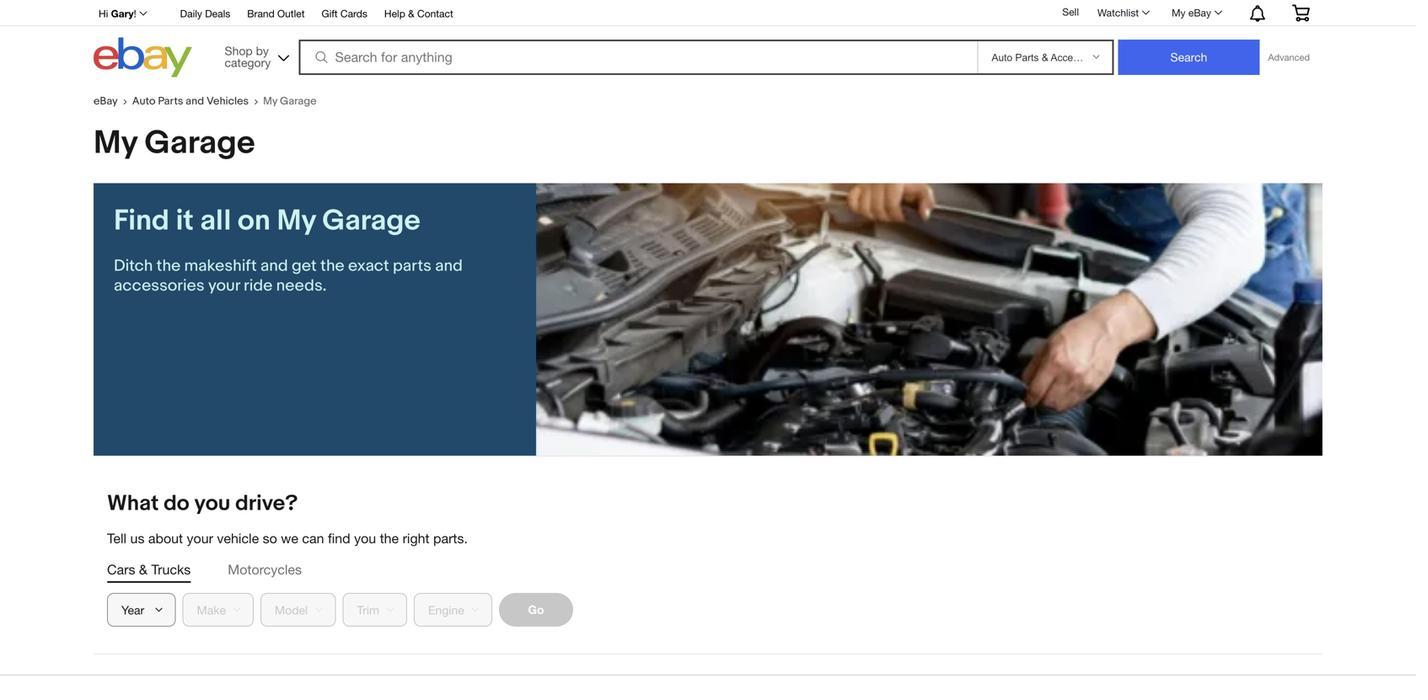 Task type: locate. For each thing, give the bounding box(es) containing it.
all
[[200, 204, 231, 239]]

0 horizontal spatial garage
[[145, 124, 255, 163]]

1 horizontal spatial ebay
[[1189, 7, 1212, 19]]

the right get
[[321, 256, 345, 276]]

and
[[186, 95, 204, 108], [261, 256, 288, 276], [435, 256, 463, 276]]

&
[[408, 8, 415, 19], [139, 563, 148, 578]]

shop by category banner
[[89, 0, 1323, 82]]

motorcycles
[[228, 563, 302, 578]]

garage down the auto parts and vehicles link
[[145, 124, 255, 163]]

brand
[[247, 8, 275, 19]]

tell
[[107, 531, 127, 547]]

do
[[164, 491, 190, 518]]

you right find
[[354, 531, 376, 547]]

0 horizontal spatial you
[[194, 491, 231, 518]]

my garage main content
[[80, 82, 1337, 655]]

go button
[[499, 594, 573, 628]]

exact
[[348, 256, 389, 276]]

0 horizontal spatial ebay
[[94, 95, 118, 108]]

my garage down category
[[263, 95, 317, 108]]

and left get
[[261, 256, 288, 276]]

garage down 'shop by category' dropdown button
[[280, 95, 317, 108]]

what do you drive?
[[107, 491, 298, 518]]

you right do
[[194, 491, 231, 518]]

my
[[1172, 7, 1186, 19], [263, 95, 278, 108], [94, 124, 137, 163], [277, 204, 316, 239]]

1 horizontal spatial garage
[[280, 95, 317, 108]]

it
[[176, 204, 194, 239]]

you
[[194, 491, 231, 518], [354, 531, 376, 547]]

1 horizontal spatial my garage
[[263, 95, 317, 108]]

about
[[148, 531, 183, 547]]

hi gary !
[[99, 8, 136, 19]]

parts.
[[433, 531, 468, 547]]

get
[[292, 256, 317, 276]]

daily
[[180, 8, 202, 19]]

garage up 'exact'
[[322, 204, 421, 239]]

gift cards link
[[322, 5, 368, 24]]

1 horizontal spatial you
[[354, 531, 376, 547]]

gift
[[322, 8, 338, 19]]

your
[[208, 276, 240, 296], [187, 531, 213, 547]]

deals
[[205, 8, 230, 19]]

0 horizontal spatial &
[[139, 563, 148, 578]]

2 horizontal spatial and
[[435, 256, 463, 276]]

& right 'help'
[[408, 8, 415, 19]]

daily deals link
[[180, 5, 230, 24]]

1 vertical spatial &
[[139, 563, 148, 578]]

ebay link
[[94, 95, 132, 108]]

1 horizontal spatial &
[[408, 8, 415, 19]]

gift cards
[[322, 8, 368, 19]]

0 vertical spatial my garage
[[263, 95, 317, 108]]

cars & trucks
[[107, 563, 191, 578]]

and right parts at the top left of page
[[186, 95, 204, 108]]

0 horizontal spatial the
[[157, 256, 181, 276]]

my right watchlist "link"
[[1172, 7, 1186, 19]]

0 vertical spatial ebay
[[1189, 7, 1212, 19]]

& inside account navigation
[[408, 8, 415, 19]]

ebay inside my garage main content
[[94, 95, 118, 108]]

garage
[[280, 95, 317, 108], [145, 124, 255, 163], [322, 204, 421, 239]]

your left the ride
[[208, 276, 240, 296]]

vehicle
[[217, 531, 259, 547]]

0 vertical spatial you
[[194, 491, 231, 518]]

& right cars at bottom left
[[139, 563, 148, 578]]

your right about
[[187, 531, 213, 547]]

the left right
[[380, 531, 399, 547]]

ebay left "auto"
[[94, 95, 118, 108]]

1 vertical spatial your
[[187, 531, 213, 547]]

0 vertical spatial your
[[208, 276, 240, 296]]

my garage
[[263, 95, 317, 108], [94, 124, 255, 163]]

my right on in the left top of the page
[[277, 204, 316, 239]]

2 horizontal spatial garage
[[322, 204, 421, 239]]

brand outlet link
[[247, 5, 305, 24]]

tab list
[[107, 561, 1310, 580]]

needs.
[[276, 276, 327, 296]]

0 horizontal spatial my garage
[[94, 124, 255, 163]]

advanced link
[[1260, 40, 1319, 74]]

daily deals
[[180, 8, 230, 19]]

contact
[[417, 8, 453, 19]]

ebay
[[1189, 7, 1212, 19], [94, 95, 118, 108]]

None submit
[[1119, 40, 1260, 75]]

my garage down parts at the top left of page
[[94, 124, 255, 163]]

shop by category button
[[217, 38, 293, 74]]

hi
[[99, 8, 108, 19]]

ditch the makeshift and get the exact parts and accessories your ride needs.
[[114, 256, 463, 296]]

on
[[238, 204, 271, 239]]

parts
[[393, 256, 432, 276]]

tab list inside my garage main content
[[107, 561, 1310, 580]]

the
[[157, 256, 181, 276], [321, 256, 345, 276], [380, 531, 399, 547]]

can
[[302, 531, 324, 547]]

cars
[[107, 563, 135, 578]]

tell us about your vehicle so we can find you the right parts.
[[107, 531, 468, 547]]

tab list containing cars & trucks
[[107, 561, 1310, 580]]

2 vertical spatial garage
[[322, 204, 421, 239]]

watchlist link
[[1089, 3, 1158, 23]]

ride
[[244, 276, 273, 296]]

& inside tab list
[[139, 563, 148, 578]]

what
[[107, 491, 159, 518]]

the right ditch
[[157, 256, 181, 276]]

0 vertical spatial &
[[408, 8, 415, 19]]

1 vertical spatial ebay
[[94, 95, 118, 108]]

find
[[328, 531, 351, 547]]

my ebay link
[[1163, 3, 1230, 23]]

auto parts and vehicles
[[132, 95, 249, 108]]

ebay right watchlist "link"
[[1189, 7, 1212, 19]]

and right the parts
[[435, 256, 463, 276]]



Task type: describe. For each thing, give the bounding box(es) containing it.
category
[[225, 56, 271, 70]]

help & contact
[[384, 8, 453, 19]]

trucks
[[151, 563, 191, 578]]

1 vertical spatial garage
[[145, 124, 255, 163]]

find it all on my garage
[[114, 204, 421, 239]]

my inside account navigation
[[1172, 7, 1186, 19]]

shop
[[225, 44, 253, 58]]

1 vertical spatial you
[[354, 531, 376, 547]]

auto parts and vehicles link
[[132, 95, 263, 108]]

watchlist
[[1098, 7, 1139, 19]]

right
[[403, 531, 430, 547]]

my right the vehicles at top left
[[263, 95, 278, 108]]

gary
[[111, 8, 134, 19]]

0 vertical spatial garage
[[280, 95, 317, 108]]

makeshift
[[184, 256, 257, 276]]

shop by category
[[225, 44, 271, 70]]

my down ebay link
[[94, 124, 137, 163]]

vehicles
[[207, 95, 249, 108]]

find
[[114, 204, 169, 239]]

so
[[263, 531, 277, 547]]

1 horizontal spatial the
[[321, 256, 345, 276]]

2 horizontal spatial the
[[380, 531, 399, 547]]

0 horizontal spatial and
[[186, 95, 204, 108]]

& for help
[[408, 8, 415, 19]]

drive?
[[235, 491, 298, 518]]

outlet
[[277, 8, 305, 19]]

your inside ditch the makeshift and get the exact parts and accessories your ride needs.
[[208, 276, 240, 296]]

ebay inside account navigation
[[1189, 7, 1212, 19]]

auto
[[132, 95, 156, 108]]

my ebay
[[1172, 7, 1212, 19]]

we
[[281, 531, 299, 547]]

sell
[[1063, 6, 1079, 18]]

brand outlet
[[247, 8, 305, 19]]

1 horizontal spatial and
[[261, 256, 288, 276]]

help
[[384, 8, 405, 19]]

ditch
[[114, 256, 153, 276]]

1 vertical spatial my garage
[[94, 124, 255, 163]]

by
[[256, 44, 269, 58]]

parts
[[158, 95, 183, 108]]

sell link
[[1055, 6, 1087, 18]]

account navigation
[[89, 0, 1323, 26]]

help & contact link
[[384, 5, 453, 24]]

& for cars
[[139, 563, 148, 578]]

go
[[528, 604, 544, 617]]

none submit inside shop by category banner
[[1119, 40, 1260, 75]]

accessories
[[114, 276, 205, 296]]

your shopping cart image
[[1292, 4, 1311, 21]]

!
[[134, 8, 136, 19]]

us
[[130, 531, 145, 547]]

advanced
[[1269, 52, 1311, 63]]

cards
[[341, 8, 368, 19]]

Search for anything text field
[[301, 41, 974, 73]]



Task type: vqa. For each thing, say whether or not it's contained in the screenshot.
Shop
yes



